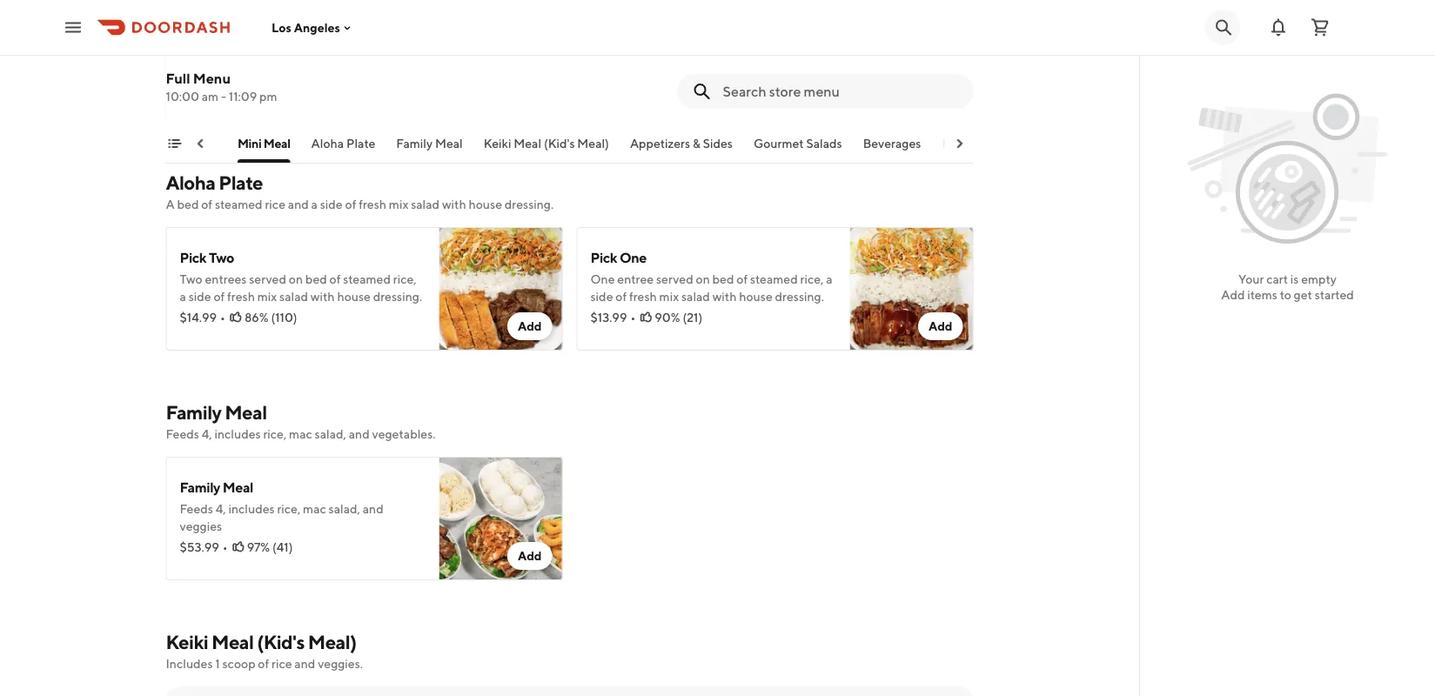 Task type: locate. For each thing, give the bounding box(es) containing it.
served up 90% (21)
[[656, 272, 694, 286]]

81%
[[244, 81, 265, 95]]

full menu 10:00 am - 11:09 pm
[[166, 70, 277, 104]]

2 horizontal spatial dressing.
[[775, 289, 824, 304]]

1 vertical spatial mini
[[238, 136, 261, 151]]

0 vertical spatial (kid's
[[544, 136, 575, 151]]

plate
[[346, 136, 375, 151], [219, 172, 263, 194]]

2 horizontal spatial bed
[[713, 272, 734, 286]]

0 vertical spatial meal)
[[577, 136, 609, 151]]

add button for family meal
[[507, 542, 552, 570]]

1 horizontal spatial (kid's
[[544, 136, 575, 151]]

steamed
[[215, 197, 263, 212], [343, 272, 391, 286], [750, 272, 798, 286]]

island
[[131, 136, 164, 151]]

angeles
[[294, 20, 340, 35]]

2 horizontal spatial steamed
[[750, 272, 798, 286]]

make it a combo
[[942, 136, 1036, 151]]

fresh for pick two
[[227, 289, 255, 304]]

• right am
[[220, 81, 225, 95]]

•
[[220, 81, 225, 95], [220, 310, 225, 325], [631, 310, 636, 325], [223, 540, 228, 555]]

scroll menu navigation right image
[[953, 137, 967, 151]]

house inside pick one one entree served on bed of steamed rice, a side of fresh mix salad with house dressing.
[[739, 289, 773, 304]]

side up $14.99
[[189, 289, 211, 304]]

• right $13.99
[[631, 310, 636, 325]]

aloha for aloha plate a bed of steamed rice and a side of fresh mix salad with house dressing.
[[166, 172, 215, 194]]

$53.99
[[180, 540, 219, 555]]

fresh down aloha plate button
[[359, 197, 387, 212]]

fresh down entree at the left top
[[629, 289, 657, 304]]

salad, inside family meal feeds 4, includes rice, mac salad, and vegetables.
[[315, 427, 346, 441]]

open menu image
[[63, 17, 84, 38]]

• right $53.99
[[223, 540, 228, 555]]

feeds inside family meal feeds 4, includes rice, mac salad, and vegetables.
[[166, 427, 199, 441]]

2 pick from the left
[[591, 249, 617, 266]]

1 vertical spatial includes
[[166, 657, 213, 671]]

feeds for family meal feeds 4, includes rice, mac salad, and veggies
[[180, 502, 213, 516]]

0 horizontal spatial mix
[[257, 289, 277, 304]]

1 vertical spatial aloha
[[166, 172, 215, 194]]

aloha inside button
[[311, 136, 344, 151]]

mix up 86% (110)
[[257, 289, 277, 304]]

family inside family meal feeds 4, includes rice, mac salad, and veggies
[[180, 479, 220, 496]]

island favorites
[[131, 136, 217, 151]]

pick two image
[[439, 227, 563, 351]]

bed inside pick one one entree served on bed of steamed rice, a side of fresh mix salad with house dressing.
[[713, 272, 734, 286]]

add
[[1222, 288, 1245, 302], [518, 319, 542, 333], [929, 319, 953, 333], [518, 549, 542, 563]]

aloha up aloha plate a bed of steamed rice and a side of fresh mix salad with house dressing.
[[311, 136, 344, 151]]

pick up entrees
[[180, 249, 206, 266]]

meal) left appetizers
[[577, 136, 609, 151]]

meal for keiki meal (kid's meal)
[[514, 136, 542, 151]]

add for pick two
[[518, 319, 542, 333]]

it
[[976, 136, 983, 151]]

$53.99 •
[[180, 540, 228, 555]]

Item Search search field
[[723, 82, 960, 101]]

plate for aloha plate a bed of steamed rice and a side of fresh mix salad with house dressing.
[[219, 172, 263, 194]]

served up 86% (110)
[[249, 272, 286, 286]]

house
[[469, 197, 502, 212], [337, 289, 371, 304], [739, 289, 773, 304]]

keiki meal (kid's meal) button
[[484, 135, 609, 163]]

served inside pick one one entree served on bed of steamed rice, a side of fresh mix salad with house dressing.
[[656, 272, 694, 286]]

1 horizontal spatial salad
[[411, 197, 440, 212]]

family inside button
[[396, 136, 433, 151]]

salad, for family meal feeds 4, includes rice, mac salad, and veggies
[[329, 502, 360, 516]]

side inside pick two two entrees served on bed of steamed rice, a side of fresh mix salad with house dressing.
[[189, 289, 211, 304]]

rice right scoop
[[272, 657, 292, 671]]

1 horizontal spatial mini
[[268, 20, 295, 36]]

sauce.
[[180, 77, 215, 91]]

steamed inside pick two two entrees served on bed of steamed rice, a side of fresh mix salad with house dressing.
[[343, 272, 391, 286]]

0 horizontal spatial pick
[[180, 249, 206, 266]]

one left entree at the left top
[[591, 272, 615, 286]]

• for one
[[631, 310, 636, 325]]

side down aloha plate button
[[320, 197, 343, 212]]

0 vertical spatial family
[[396, 136, 433, 151]]

1 horizontal spatial fresh
[[359, 197, 387, 212]]

4, for family meal feeds 4, includes rice, mac salad, and vegetables.
[[202, 427, 212, 441]]

served
[[269, 60, 306, 74], [249, 272, 286, 286], [656, 272, 694, 286]]

pick up $13.99
[[591, 249, 617, 266]]

side up $13.99
[[591, 289, 613, 304]]

includes
[[215, 427, 261, 441], [228, 502, 275, 516]]

0 vertical spatial 4,
[[202, 427, 212, 441]]

on up (21)
[[696, 272, 710, 286]]

a left pick one 'image'
[[826, 272, 833, 286]]

aloha plate
[[311, 136, 375, 151]]

of
[[201, 197, 213, 212], [345, 197, 356, 212], [330, 272, 341, 286], [737, 272, 748, 286], [214, 289, 225, 304], [616, 289, 627, 304], [258, 657, 269, 671]]

family inside family meal feeds 4, includes rice, mac salad, and vegetables.
[[166, 401, 221, 424]]

1 vertical spatial feeds
[[180, 502, 213, 516]]

mini up macaroni
[[268, 20, 295, 36]]

4, for family meal feeds 4, includes rice, mac salad, and veggies
[[216, 502, 226, 516]]

dressing. for pick one
[[775, 289, 824, 304]]

dressing. inside pick one one entree served on bed of steamed rice, a side of fresh mix salad with house dressing.
[[775, 289, 824, 304]]

includes inside keiki meal (kid's meal) includes 1 scoop of rice and veggies.
[[166, 657, 213, 671]]

0 vertical spatial aloha
[[311, 136, 344, 151]]

2 horizontal spatial fresh
[[629, 289, 657, 304]]

86%
[[245, 310, 269, 325]]

0 horizontal spatial steamed
[[215, 197, 263, 212]]

meal inside keiki meal (kid's meal) includes 1 scoop of rice and veggies.
[[212, 631, 254, 654]]

0 horizontal spatial salad
[[280, 289, 308, 304]]

1 vertical spatial includes
[[228, 502, 275, 516]]

1 horizontal spatial aloha
[[311, 136, 344, 151]]

(kid's inside keiki meal (kid's meal) includes 1 scoop of rice and veggies.
[[257, 631, 305, 654]]

side for pick one
[[591, 289, 613, 304]]

add button for pick two
[[507, 313, 552, 340]]

meal) for keiki meal (kid's meal)
[[577, 136, 609, 151]]

salad inside pick two two entrees served on bed of steamed rice, a side of fresh mix salad with house dressing.
[[280, 289, 308, 304]]

crispy shrimp mini meal image
[[439, 0, 563, 121]]

appetizers & sides button
[[630, 135, 733, 163]]

fresh inside aloha plate a bed of steamed rice and a side of fresh mix salad with house dressing.
[[359, 197, 387, 212]]

and down vegetables.
[[363, 502, 384, 516]]

house for pick one
[[739, 289, 773, 304]]

and inside crispy shrimp mini meal includes rice and macaroni salad. crispy breaded shrimp served with ono katsu sauce.
[[252, 42, 273, 57]]

1 vertical spatial keiki
[[166, 631, 208, 654]]

on
[[289, 272, 303, 286], [696, 272, 710, 286]]

1 horizontal spatial mix
[[389, 197, 409, 212]]

0 vertical spatial mac
[[289, 427, 312, 441]]

meal)
[[577, 136, 609, 151], [308, 631, 357, 654]]

0 horizontal spatial (kid's
[[257, 631, 305, 654]]

steamed inside aloha plate a bed of steamed rice and a side of fresh mix salad with house dressing.
[[215, 197, 263, 212]]

1 vertical spatial one
[[591, 272, 615, 286]]

salad up (21)
[[682, 289, 710, 304]]

includes inside crispy shrimp mini meal includes rice and macaroni salad. crispy breaded shrimp served with ono katsu sauce.
[[180, 42, 227, 57]]

mac inside family meal feeds 4, includes rice, mac salad, and veggies
[[303, 502, 326, 516]]

aloha up a
[[166, 172, 215, 194]]

plate down mini meal
[[219, 172, 263, 194]]

(kid's inside "button"
[[544, 136, 575, 151]]

0 horizontal spatial side
[[189, 289, 211, 304]]

plate inside button
[[346, 136, 375, 151]]

meal inside family meal feeds 4, includes rice, mac salad, and vegetables.
[[225, 401, 267, 424]]

appetizers
[[630, 136, 690, 151]]

plate inside aloha plate a bed of steamed rice and a side of fresh mix salad with house dressing.
[[219, 172, 263, 194]]

1 horizontal spatial steamed
[[343, 272, 391, 286]]

1 vertical spatial family
[[166, 401, 221, 424]]

0 items, open order cart image
[[1310, 17, 1331, 38]]

mix inside pick two two entrees served on bed of steamed rice, a side of fresh mix salad with house dressing.
[[257, 289, 277, 304]]

rice inside aloha plate a bed of steamed rice and a side of fresh mix salad with house dressing.
[[265, 197, 286, 212]]

4, inside family meal feeds 4, includes rice, mac salad, and veggies
[[216, 502, 226, 516]]

entrees
[[205, 272, 247, 286]]

1 horizontal spatial 4,
[[216, 502, 226, 516]]

$13.99
[[591, 310, 627, 325]]

$12.99
[[180, 81, 216, 95]]

two left entrees
[[180, 272, 203, 286]]

house inside pick two two entrees served on bed of steamed rice, a side of fresh mix salad with house dressing.
[[337, 289, 371, 304]]

mix
[[389, 197, 409, 212], [257, 289, 277, 304], [660, 289, 679, 304]]

0 vertical spatial feeds
[[166, 427, 199, 441]]

pick
[[180, 249, 206, 266], [591, 249, 617, 266]]

add button
[[507, 313, 552, 340], [918, 313, 963, 340], [507, 542, 552, 570]]

$14.99
[[180, 310, 217, 325]]

rice
[[229, 42, 250, 57], [265, 197, 286, 212], [272, 657, 292, 671]]

and up shrimp
[[252, 42, 273, 57]]

pick for pick two
[[180, 249, 206, 266]]

rice inside keiki meal (kid's meal) includes 1 scoop of rice and veggies.
[[272, 657, 292, 671]]

full
[[166, 70, 190, 87]]

two up entrees
[[209, 249, 234, 266]]

2 vertical spatial rice
[[272, 657, 292, 671]]

veggies
[[180, 519, 222, 534]]

0 vertical spatial includes
[[215, 427, 261, 441]]

side inside pick one one entree served on bed of steamed rice, a side of fresh mix salad with house dressing.
[[591, 289, 613, 304]]

4,
[[202, 427, 212, 441], [216, 502, 226, 516]]

• for mini
[[220, 81, 225, 95]]

notification bell image
[[1268, 17, 1289, 38]]

90% (21)
[[655, 310, 703, 325]]

includes inside family meal feeds 4, includes rice, mac salad, and veggies
[[228, 502, 275, 516]]

1 horizontal spatial meal)
[[577, 136, 609, 151]]

1 horizontal spatial side
[[320, 197, 343, 212]]

and left veggies.
[[295, 657, 315, 671]]

and inside family meal feeds 4, includes rice, mac salad, and vegetables.
[[349, 427, 370, 441]]

los
[[272, 20, 292, 35]]

salad, inside family meal feeds 4, includes rice, mac salad, and veggies
[[329, 502, 360, 516]]

2 vertical spatial family
[[180, 479, 220, 496]]

rice up shrimp
[[229, 42, 250, 57]]

on up (110)
[[289, 272, 303, 286]]

1 horizontal spatial dressing.
[[505, 197, 554, 212]]

salad down family meal button
[[411, 197, 440, 212]]

of inside keiki meal (kid's meal) includes 1 scoop of rice and veggies.
[[258, 657, 269, 671]]

0 horizontal spatial plate
[[219, 172, 263, 194]]

feeds for family meal feeds 4, includes rice, mac salad, and vegetables.
[[166, 427, 199, 441]]

1 horizontal spatial house
[[469, 197, 502, 212]]

1 vertical spatial plate
[[219, 172, 263, 194]]

house inside aloha plate a bed of steamed rice and a side of fresh mix salad with house dressing.
[[469, 197, 502, 212]]

mix inside pick one one entree served on bed of steamed rice, a side of fresh mix salad with house dressing.
[[660, 289, 679, 304]]

includes left 1
[[166, 657, 213, 671]]

dressing. inside pick two two entrees served on bed of steamed rice, a side of fresh mix salad with house dressing.
[[373, 289, 422, 304]]

1 vertical spatial 4,
[[216, 502, 226, 516]]

meal
[[298, 20, 328, 36], [264, 136, 290, 151], [435, 136, 463, 151], [514, 136, 542, 151], [225, 401, 267, 424], [223, 479, 253, 496], [212, 631, 254, 654]]

side
[[320, 197, 343, 212], [189, 289, 211, 304], [591, 289, 613, 304]]

fresh inside pick one one entree served on bed of steamed rice, a side of fresh mix salad with house dressing.
[[629, 289, 657, 304]]

and left vegetables.
[[349, 427, 370, 441]]

mac inside family meal feeds 4, includes rice, mac salad, and vegetables.
[[289, 427, 312, 441]]

salad for pick one
[[682, 289, 710, 304]]

0 vertical spatial keiki
[[484, 136, 511, 151]]

mac for family meal feeds 4, includes rice, mac salad, and veggies
[[303, 502, 326, 516]]

meal for family meal feeds 4, includes rice, mac salad, and vegetables.
[[225, 401, 267, 424]]

served for pick one
[[656, 272, 694, 286]]

scoop
[[222, 657, 256, 671]]

pick inside pick two two entrees served on bed of steamed rice, a side of fresh mix salad with house dressing.
[[180, 249, 206, 266]]

includes
[[180, 42, 227, 57], [166, 657, 213, 671]]

mac for family meal feeds 4, includes rice, mac salad, and vegetables.
[[289, 427, 312, 441]]

on inside pick two two entrees served on bed of steamed rice, a side of fresh mix salad with house dressing.
[[289, 272, 303, 286]]

is
[[1291, 272, 1299, 286]]

salads
[[807, 136, 842, 151]]

a
[[166, 197, 175, 212]]

beverages button
[[863, 135, 921, 163]]

with inside aloha plate a bed of steamed rice and a side of fresh mix salad with house dressing.
[[442, 197, 466, 212]]

rice down mini meal
[[265, 197, 286, 212]]

with
[[309, 60, 333, 74], [442, 197, 466, 212], [311, 289, 335, 304], [713, 289, 737, 304]]

0 horizontal spatial dressing.
[[373, 289, 422, 304]]

rice, inside pick two two entrees served on bed of steamed rice, a side of fresh mix salad with house dressing.
[[393, 272, 417, 286]]

1 horizontal spatial keiki
[[484, 136, 511, 151]]

0 horizontal spatial house
[[337, 289, 371, 304]]

meal) inside keiki meal (kid's meal) "button"
[[577, 136, 609, 151]]

2 horizontal spatial side
[[591, 289, 613, 304]]

bed
[[177, 197, 199, 212], [305, 272, 327, 286], [713, 272, 734, 286]]

0 vertical spatial one
[[620, 249, 647, 266]]

cart
[[1267, 272, 1288, 286]]

0 vertical spatial two
[[209, 249, 234, 266]]

10:00
[[166, 89, 199, 104]]

0 horizontal spatial aloha
[[166, 172, 215, 194]]

meal inside family meal feeds 4, includes rice, mac salad, and veggies
[[223, 479, 253, 496]]

0 horizontal spatial meal)
[[308, 631, 357, 654]]

keiki inside "button"
[[484, 136, 511, 151]]

meal) inside keiki meal (kid's meal) includes 1 scoop of rice and veggies.
[[308, 631, 357, 654]]

pick for pick one
[[591, 249, 617, 266]]

(kid's
[[544, 136, 575, 151], [257, 631, 305, 654]]

0 horizontal spatial fresh
[[227, 289, 255, 304]]

keiki
[[484, 136, 511, 151], [166, 631, 208, 654]]

entree
[[617, 272, 654, 286]]

1 vertical spatial two
[[180, 272, 203, 286]]

1 vertical spatial mac
[[303, 502, 326, 516]]

two
[[209, 249, 234, 266], [180, 272, 203, 286]]

1 horizontal spatial plate
[[346, 136, 375, 151]]

• right $14.99
[[220, 310, 225, 325]]

dressing.
[[505, 197, 554, 212], [373, 289, 422, 304], [775, 289, 824, 304]]

mix for pick one
[[660, 289, 679, 304]]

includes up breaded
[[180, 42, 227, 57]]

a up $14.99
[[180, 289, 186, 304]]

on inside pick one one entree served on bed of steamed rice, a side of fresh mix salad with house dressing.
[[696, 272, 710, 286]]

mix down family meal button
[[389, 197, 409, 212]]

a inside pick two two entrees served on bed of steamed rice, a side of fresh mix salad with house dressing.
[[180, 289, 186, 304]]

meal) up veggies.
[[308, 631, 357, 654]]

aloha
[[311, 136, 344, 151], [166, 172, 215, 194]]

salad for pick two
[[280, 289, 308, 304]]

steamed inside pick one one entree served on bed of steamed rice, a side of fresh mix salad with house dressing.
[[750, 272, 798, 286]]

bed inside pick two two entrees served on bed of steamed rice, a side of fresh mix salad with house dressing.
[[305, 272, 327, 286]]

1 vertical spatial meal)
[[308, 631, 357, 654]]

0 horizontal spatial bed
[[177, 197, 199, 212]]

mini inside crispy shrimp mini meal includes rice and macaroni salad. crispy breaded shrimp served with ono katsu sauce.
[[268, 20, 295, 36]]

a right it
[[986, 136, 992, 151]]

pick one one entree served on bed of steamed rice, a side of fresh mix salad with house dressing.
[[591, 249, 833, 304]]

veggies.
[[318, 657, 363, 671]]

1 pick from the left
[[180, 249, 206, 266]]

(kid's for keiki meal (kid's meal)
[[544, 136, 575, 151]]

one up entree at the left top
[[620, 249, 647, 266]]

0 vertical spatial rice
[[229, 42, 250, 57]]

1 horizontal spatial on
[[696, 272, 710, 286]]

0 vertical spatial plate
[[346, 136, 375, 151]]

rice, inside family meal feeds 4, includes rice, mac salad, and vegetables.
[[263, 427, 287, 441]]

served inside pick two two entrees served on bed of steamed rice, a side of fresh mix salad with house dressing.
[[249, 272, 286, 286]]

mini
[[268, 20, 295, 36], [238, 136, 261, 151]]

0 vertical spatial salad,
[[315, 427, 346, 441]]

pick one image
[[850, 227, 974, 351]]

salad up (110)
[[280, 289, 308, 304]]

includes for crispy
[[180, 42, 227, 57]]

0 horizontal spatial on
[[289, 272, 303, 286]]

salad inside pick one one entree served on bed of steamed rice, a side of fresh mix salad with house dressing.
[[682, 289, 710, 304]]

and inside keiki meal (kid's meal) includes 1 scoop of rice and veggies.
[[295, 657, 315, 671]]

4, inside family meal feeds 4, includes rice, mac salad, and vegetables.
[[202, 427, 212, 441]]

salad.
[[329, 42, 361, 57]]

served down macaroni
[[269, 60, 306, 74]]

includes up 97%
[[228, 502, 275, 516]]

1 vertical spatial salad,
[[329, 502, 360, 516]]

meal inside "button"
[[514, 136, 542, 151]]

0 horizontal spatial mini
[[238, 136, 261, 151]]

fresh inside pick two two entrees served on bed of steamed rice, a side of fresh mix salad with house dressing.
[[227, 289, 255, 304]]

1 horizontal spatial pick
[[591, 249, 617, 266]]

and down mini meal
[[288, 197, 309, 212]]

steamed for pick one
[[750, 272, 798, 286]]

a down aloha plate button
[[311, 197, 318, 212]]

rice,
[[393, 272, 417, 286], [800, 272, 824, 286], [263, 427, 287, 441], [277, 502, 301, 516]]

1 vertical spatial rice
[[265, 197, 286, 212]]

2 horizontal spatial mix
[[660, 289, 679, 304]]

1 horizontal spatial one
[[620, 249, 647, 266]]

family meal button
[[396, 135, 463, 163]]

1 on from the left
[[289, 272, 303, 286]]

0 horizontal spatial keiki
[[166, 631, 208, 654]]

plate up aloha plate a bed of steamed rice and a side of fresh mix salad with house dressing.
[[346, 136, 375, 151]]

97% (41)
[[247, 540, 293, 555]]

family for family meal feeds 4, includes rice, mac salad, and vegetables.
[[166, 401, 221, 424]]

&
[[693, 136, 701, 151]]

aloha for aloha plate
[[311, 136, 344, 151]]

meal inside button
[[435, 136, 463, 151]]

rice inside crispy shrimp mini meal includes rice and macaroni salad. crispy breaded shrimp served with ono katsu sauce.
[[229, 42, 250, 57]]

pick inside pick one one entree served on bed of steamed rice, a side of fresh mix salad with house dressing.
[[591, 249, 617, 266]]

includes up family meal feeds 4, includes rice, mac salad, and veggies
[[215, 427, 261, 441]]

0 horizontal spatial 4,
[[202, 427, 212, 441]]

family meal feeds 4, includes rice, mac salad, and veggies
[[180, 479, 384, 534]]

2 horizontal spatial salad
[[682, 289, 710, 304]]

includes inside family meal feeds 4, includes rice, mac salad, and vegetables.
[[215, 427, 261, 441]]

0 vertical spatial includes
[[180, 42, 227, 57]]

1 vertical spatial (kid's
[[257, 631, 305, 654]]

2 on from the left
[[696, 272, 710, 286]]

salad,
[[315, 427, 346, 441], [329, 502, 360, 516]]

aloha inside aloha plate a bed of steamed rice and a side of fresh mix salad with house dressing.
[[166, 172, 215, 194]]

bed inside aloha plate a bed of steamed rice and a side of fresh mix salad with house dressing.
[[177, 197, 199, 212]]

2 horizontal spatial house
[[739, 289, 773, 304]]

keiki inside keiki meal (kid's meal) includes 1 scoop of rice and veggies.
[[166, 631, 208, 654]]

fresh down entrees
[[227, 289, 255, 304]]

0 vertical spatial mini
[[268, 20, 295, 36]]

bed for pick one
[[713, 272, 734, 286]]

mini down 11:09
[[238, 136, 261, 151]]

mix up 90%
[[660, 289, 679, 304]]

0 horizontal spatial two
[[180, 272, 203, 286]]

1 horizontal spatial bed
[[305, 272, 327, 286]]

feeds inside family meal feeds 4, includes rice, mac salad, and veggies
[[180, 502, 213, 516]]

-
[[221, 89, 226, 104]]

salad inside aloha plate a bed of steamed rice and a side of fresh mix salad with house dressing.
[[411, 197, 440, 212]]

rice, inside family meal feeds 4, includes rice, mac salad, and veggies
[[277, 502, 301, 516]]

1 horizontal spatial two
[[209, 249, 234, 266]]

salad
[[411, 197, 440, 212], [280, 289, 308, 304], [682, 289, 710, 304]]



Task type: describe. For each thing, give the bounding box(es) containing it.
with inside crispy shrimp mini meal includes rice and macaroni salad. crispy breaded shrimp served with ono katsu sauce.
[[309, 60, 333, 74]]

keiki for keiki meal (kid's meal) includes 1 scoop of rice and veggies.
[[166, 631, 208, 654]]

get
[[1294, 288, 1313, 302]]

and inside aloha plate a bed of steamed rice and a side of fresh mix salad with house dressing.
[[288, 197, 309, 212]]

dressing. inside aloha plate a bed of steamed rice and a side of fresh mix salad with house dressing.
[[505, 197, 554, 212]]

macaroni
[[276, 42, 327, 57]]

1
[[215, 657, 220, 671]]

family meal image
[[439, 457, 563, 581]]

breaded
[[180, 60, 226, 74]]

(21)
[[683, 310, 703, 325]]

los angeles button
[[272, 20, 354, 35]]

mini meal
[[238, 136, 290, 151]]

make it a combo button
[[942, 135, 1036, 163]]

(kid's for keiki meal (kid's meal) includes 1 scoop of rice and veggies.
[[257, 631, 305, 654]]

house for pick two
[[337, 289, 371, 304]]

plate for aloha plate
[[346, 136, 375, 151]]

your
[[1239, 272, 1264, 286]]

shrimp
[[229, 60, 266, 74]]

add button for pick one
[[918, 313, 963, 340]]

vegetables.
[[372, 427, 436, 441]]

• for feeds
[[223, 540, 228, 555]]

beverages
[[863, 136, 921, 151]]

scroll menu navigation left image
[[194, 137, 208, 151]]

show menu categories image
[[168, 137, 182, 151]]

keiki meal (kid's meal) includes 1 scoop of rice and veggies.
[[166, 631, 363, 671]]

mix for pick two
[[257, 289, 277, 304]]

salad, for family meal feeds 4, includes rice, mac salad, and vegetables.
[[315, 427, 346, 441]]

and inside family meal feeds 4, includes rice, mac salad, and veggies
[[363, 502, 384, 516]]

$12.99 •
[[180, 81, 225, 95]]

meal for mini meal
[[264, 136, 290, 151]]

favorites
[[166, 136, 217, 151]]

aloha plate button
[[311, 135, 375, 163]]

make
[[942, 136, 973, 151]]

add for pick one
[[929, 319, 953, 333]]

a inside make it a combo button
[[986, 136, 992, 151]]

side for pick two
[[189, 289, 211, 304]]

bed for pick two
[[305, 272, 327, 286]]

dressing. for pick two
[[373, 289, 422, 304]]

gourmet salads button
[[754, 135, 842, 163]]

meal for family meal
[[435, 136, 463, 151]]

family for family meal feeds 4, includes rice, mac salad, and veggies
[[180, 479, 220, 496]]

crispy
[[363, 42, 395, 57]]

$14.99 •
[[180, 310, 225, 325]]

(110)
[[271, 310, 297, 325]]

your cart is empty add items to get started
[[1222, 272, 1354, 302]]

fresh for pick one
[[629, 289, 657, 304]]

island favorites button
[[131, 135, 217, 163]]

0 horizontal spatial one
[[591, 272, 615, 286]]

on for two
[[289, 272, 303, 286]]

a inside aloha plate a bed of steamed rice and a side of fresh mix salad with house dressing.
[[311, 197, 318, 212]]

includes for family meal feeds 4, includes rice, mac salad, and veggies
[[228, 502, 275, 516]]

meal for family meal feeds 4, includes rice, mac salad, and veggies
[[223, 479, 253, 496]]

empty
[[1302, 272, 1337, 286]]

11:09
[[229, 89, 257, 104]]

started
[[1315, 288, 1354, 302]]

with inside pick two two entrees served on bed of steamed rice, a side of fresh mix salad with house dressing.
[[311, 289, 335, 304]]

mix inside aloha plate a bed of steamed rice and a side of fresh mix salad with house dressing.
[[389, 197, 409, 212]]

includes for family meal feeds 4, includes rice, mac salad, and vegetables.
[[215, 427, 261, 441]]

90%
[[655, 310, 680, 325]]

aloha plate a bed of steamed rice and a side of fresh mix salad with house dressing.
[[166, 172, 554, 212]]

keiki meal (kid's meal)
[[484, 136, 609, 151]]

family meal
[[396, 136, 463, 151]]

family meal feeds 4, includes rice, mac salad, and vegetables.
[[166, 401, 436, 441]]

combo
[[995, 136, 1036, 151]]

pm
[[259, 89, 277, 104]]

97%
[[247, 540, 270, 555]]

family for family meal
[[396, 136, 433, 151]]

shrimp
[[222, 20, 266, 36]]

ono
[[335, 60, 356, 74]]

meal) for keiki meal (kid's meal) includes 1 scoop of rice and veggies.
[[308, 631, 357, 654]]

side inside aloha plate a bed of steamed rice and a side of fresh mix salad with house dressing.
[[320, 197, 343, 212]]

$13.99 •
[[591, 310, 636, 325]]

keiki for keiki meal (kid's meal)
[[484, 136, 511, 151]]

on for one
[[696, 272, 710, 286]]

katsu
[[359, 60, 389, 74]]

served for pick two
[[249, 272, 286, 286]]

sides
[[703, 136, 733, 151]]

crispy
[[180, 20, 219, 36]]

steamed for pick two
[[343, 272, 391, 286]]

meal for keiki meal (kid's meal) includes 1 scoop of rice and veggies.
[[212, 631, 254, 654]]

• for two
[[220, 310, 225, 325]]

to
[[1280, 288, 1292, 302]]

items
[[1248, 288, 1278, 302]]

am
[[202, 89, 219, 104]]

los angeles
[[272, 20, 340, 35]]

81% (11)
[[244, 81, 285, 95]]

crispy shrimp mini meal includes rice and macaroni salad. crispy breaded shrimp served with ono katsu sauce.
[[180, 20, 395, 91]]

a inside pick one one entree served on bed of steamed rice, a side of fresh mix salad with house dressing.
[[826, 272, 833, 286]]

appetizers & sides
[[630, 136, 733, 151]]

add for family meal
[[518, 549, 542, 563]]

add inside your cart is empty add items to get started
[[1222, 288, 1245, 302]]

(41)
[[272, 540, 293, 555]]

(11)
[[268, 81, 285, 95]]

gourmet salads
[[754, 136, 842, 151]]

gourmet
[[754, 136, 804, 151]]

includes for keiki
[[166, 657, 213, 671]]

rice, inside pick one one entree served on bed of steamed rice, a side of fresh mix salad with house dressing.
[[800, 272, 824, 286]]

menu
[[193, 70, 231, 87]]

86% (110)
[[245, 310, 297, 325]]

meal inside crispy shrimp mini meal includes rice and macaroni salad. crispy breaded shrimp served with ono katsu sauce.
[[298, 20, 328, 36]]

served inside crispy shrimp mini meal includes rice and macaroni salad. crispy breaded shrimp served with ono katsu sauce.
[[269, 60, 306, 74]]

with inside pick one one entree served on bed of steamed rice, a side of fresh mix salad with house dressing.
[[713, 289, 737, 304]]

pick two two entrees served on bed of steamed rice, a side of fresh mix salad with house dressing.
[[180, 249, 422, 304]]



Task type: vqa. For each thing, say whether or not it's contained in the screenshot.
(11)
yes



